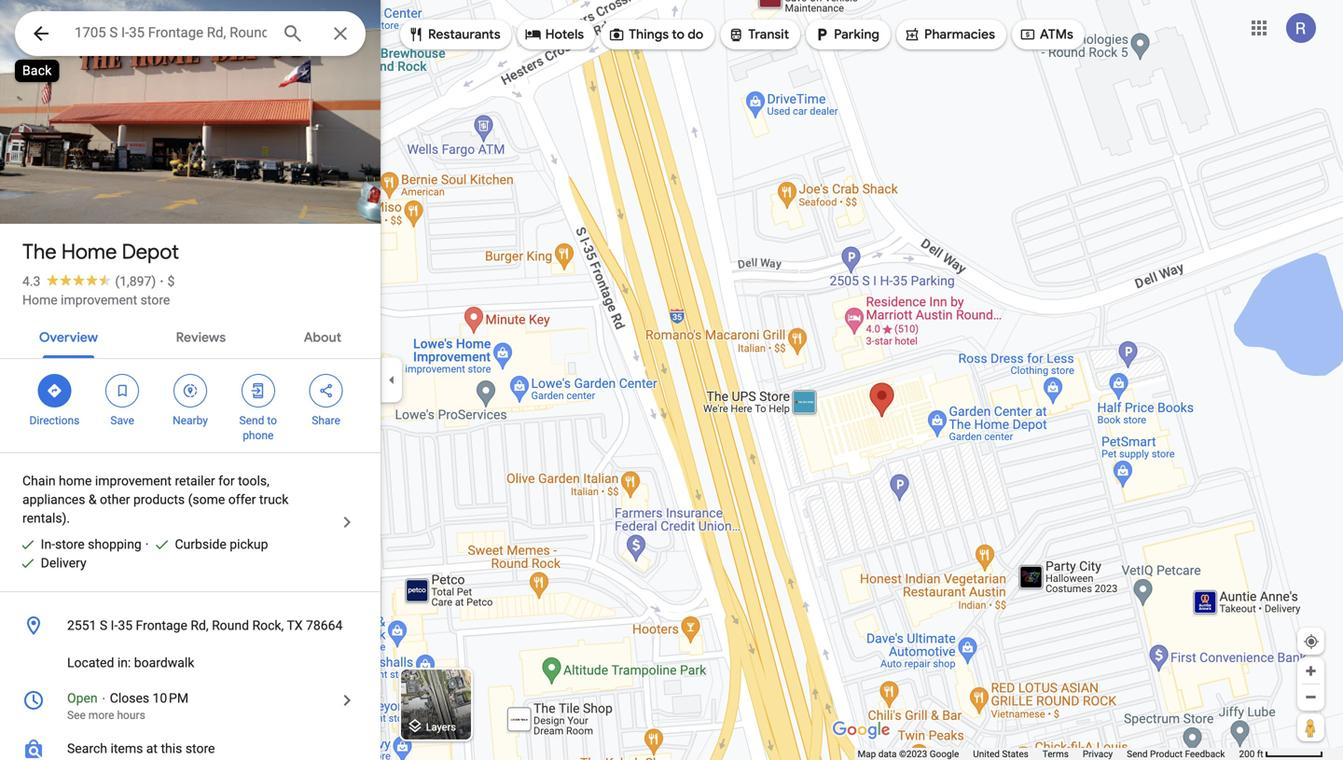 Task type: locate. For each thing, give the bounding box(es) containing it.
footer containing map data ©2023 google
[[858, 748, 1239, 760]]

to up the phone
[[267, 414, 277, 427]]

reviews
[[176, 329, 226, 346]]

home
[[59, 474, 92, 489]]

map data ©2023 google
[[858, 749, 959, 760]]

actions for the home depot region
[[0, 359, 381, 453]]

chain
[[22, 474, 56, 489]]

items
[[111, 741, 143, 757]]

78664
[[306, 618, 343, 634]]

improvement up other
[[95, 474, 172, 489]]

restaurants
[[428, 26, 501, 43]]

tab list
[[0, 313, 381, 358]]

1705 S I-35 Frontage Rd, Round Rock, TX 78664 field
[[15, 11, 366, 56]]

send for send product feedback
[[1127, 749, 1148, 760]]

0 horizontal spatial store
[[55, 537, 85, 552]]

0 vertical spatial ·
[[160, 274, 164, 289]]

to inside send to phone
[[267, 414, 277, 427]]

depot
[[122, 239, 179, 265]]


[[250, 381, 267, 401]]

10 pm
[[153, 691, 189, 706]]

information for the home depot region
[[0, 604, 381, 760]]

1 vertical spatial to
[[267, 414, 277, 427]]

tab list inside google maps element
[[0, 313, 381, 358]]

frontage
[[136, 618, 187, 634]]

home
[[61, 239, 117, 265], [22, 293, 58, 308]]

phone
[[243, 429, 274, 442]]

google maps element
[[0, 0, 1344, 760]]

store up delivery
[[55, 537, 85, 552]]

this
[[161, 741, 182, 757]]

store down · $
[[141, 293, 170, 308]]

united states button
[[973, 748, 1029, 760]]

 hotels
[[525, 24, 584, 45]]

 transit
[[728, 24, 789, 45]]


[[182, 381, 199, 401]]

to inside the  things to do
[[672, 26, 685, 43]]

photo of the home depot image
[[0, 0, 381, 255]]

boardwalk
[[134, 655, 194, 671]]

send inside button
[[1127, 749, 1148, 760]]

 things to do
[[608, 24, 704, 45]]

located in: boardwalk
[[67, 655, 194, 671]]

copy address image
[[339, 618, 355, 634]]

0 vertical spatial send
[[239, 414, 264, 427]]

improvement down 4.3 stars image
[[61, 293, 137, 308]]

located in: boardwalk button
[[0, 645, 381, 682]]

reviews button
[[161, 313, 241, 358]]

has in-store shopping group
[[11, 536, 142, 554]]

4.3 stars image
[[41, 274, 115, 286]]

send
[[239, 414, 264, 427], [1127, 749, 1148, 760]]

tools,
[[238, 474, 270, 489]]

1 vertical spatial ·
[[145, 537, 149, 552]]

0 horizontal spatial home
[[22, 293, 58, 308]]

map
[[858, 749, 876, 760]]

rentals).
[[22, 511, 70, 526]]


[[728, 24, 745, 45]]

1,897 reviews element
[[115, 274, 156, 289]]

atms
[[1040, 26, 1074, 43]]

1 horizontal spatial ·
[[160, 274, 164, 289]]

0 vertical spatial to
[[672, 26, 685, 43]]

0 vertical spatial store
[[141, 293, 170, 308]]

footer
[[858, 748, 1239, 760]]

open ⋅ closes 10 pm see more hours
[[67, 691, 189, 722]]

1 vertical spatial store
[[55, 537, 85, 552]]


[[525, 24, 542, 45]]

in-store shopping
[[41, 537, 142, 552]]

1 vertical spatial send
[[1127, 749, 1148, 760]]

send inside send to phone
[[239, 414, 264, 427]]

home improvement store
[[22, 293, 170, 308]]

search items at this store link
[[0, 731, 381, 760]]

1 vertical spatial improvement
[[95, 474, 172, 489]]

to
[[672, 26, 685, 43], [267, 414, 277, 427]]

show your location image
[[1303, 634, 1320, 650]]

home down 4.3
[[22, 293, 58, 308]]

improvement
[[61, 293, 137, 308], [95, 474, 172, 489]]

terms button
[[1043, 748, 1069, 760]]

delivery
[[41, 556, 86, 571]]

1 horizontal spatial send
[[1127, 749, 1148, 760]]

1 vertical spatial home
[[22, 293, 58, 308]]

home up 4.3 stars image
[[61, 239, 117, 265]]

price: inexpensive element
[[167, 274, 175, 289]]

show street view coverage image
[[1298, 714, 1325, 742]]

1 horizontal spatial to
[[672, 26, 685, 43]]


[[408, 24, 425, 45]]

tab list containing overview
[[0, 313, 381, 358]]

0 horizontal spatial to
[[267, 414, 277, 427]]

send product feedback
[[1127, 749, 1226, 760]]

· $
[[160, 274, 175, 289]]

·
[[160, 274, 164, 289], [145, 537, 149, 552]]

0 horizontal spatial ·
[[145, 537, 149, 552]]

do
[[688, 26, 704, 43]]

2 horizontal spatial store
[[185, 741, 215, 757]]

offers curbside pickup group
[[145, 536, 268, 554]]

0 vertical spatial improvement
[[61, 293, 137, 308]]

united states
[[973, 749, 1029, 760]]

shopping
[[88, 537, 142, 552]]

send left product
[[1127, 749, 1148, 760]]

200 ft button
[[1239, 749, 1324, 760]]

store
[[141, 293, 170, 308], [55, 537, 85, 552], [185, 741, 215, 757]]

store inside home improvement store button
[[141, 293, 170, 308]]

hours
[[117, 709, 145, 722]]

$
[[167, 274, 175, 289]]

2551 s i-35 frontage rd, round rock, tx 78664 button
[[0, 607, 381, 645]]

0 vertical spatial home
[[61, 239, 117, 265]]

None field
[[75, 21, 267, 44]]

home improvement store button
[[22, 291, 170, 310]]

· right shopping
[[145, 537, 149, 552]]

search
[[67, 741, 107, 757]]

2551
[[67, 618, 97, 634]]

· left the $
[[160, 274, 164, 289]]

· for ·
[[145, 537, 149, 552]]

the home depot main content
[[0, 0, 381, 760]]

in:
[[117, 655, 131, 671]]

the
[[22, 239, 57, 265]]

1 horizontal spatial store
[[141, 293, 170, 308]]

2 vertical spatial store
[[185, 741, 215, 757]]


[[1020, 24, 1037, 45]]

0 horizontal spatial send
[[239, 414, 264, 427]]

store inside search items at this store link
[[185, 741, 215, 757]]

layers
[[426, 722, 456, 733]]

store right 'this'
[[185, 741, 215, 757]]

to left do
[[672, 26, 685, 43]]

curbside
[[175, 537, 227, 552]]

· inside offers curbside pickup group
[[145, 537, 149, 552]]

⋅
[[101, 691, 107, 706]]

appliances
[[22, 492, 85, 508]]

629 photos button
[[14, 177, 130, 210]]

privacy
[[1083, 749, 1113, 760]]


[[318, 381, 335, 401]]

overview button
[[24, 313, 113, 358]]

send up the phone
[[239, 414, 264, 427]]



Task type: vqa. For each thing, say whether or not it's contained in the screenshot.


Task type: describe. For each thing, give the bounding box(es) containing it.
closes
[[110, 691, 149, 706]]

rock,
[[252, 618, 284, 634]]

united
[[973, 749, 1000, 760]]

for
[[218, 474, 235, 489]]

tx
[[287, 618, 303, 634]]

overview
[[39, 329, 98, 346]]


[[904, 24, 921, 45]]

©2023
[[899, 749, 928, 760]]

truck
[[259, 492, 289, 508]]

200
[[1239, 749, 1255, 760]]

the home depot
[[22, 239, 179, 265]]

35
[[118, 618, 133, 634]]

privacy button
[[1083, 748, 1113, 760]]

see
[[67, 709, 86, 722]]

hotels
[[546, 26, 584, 43]]

200 ft
[[1239, 749, 1264, 760]]

2551 s i-35 frontage rd, round rock, tx 78664
[[67, 618, 343, 634]]

 pharmacies
[[904, 24, 995, 45]]

pharmacies
[[925, 26, 995, 43]]

pickup
[[230, 537, 268, 552]]

send product feedback button
[[1127, 748, 1226, 760]]

send to phone
[[239, 414, 277, 442]]


[[114, 381, 131, 401]]

states
[[1002, 749, 1029, 760]]

products
[[133, 492, 185, 508]]

629 photos
[[48, 185, 122, 202]]

directions
[[29, 414, 80, 427]]

(1,897)
[[115, 274, 156, 289]]

&
[[89, 492, 97, 508]]

 parking
[[814, 24, 880, 45]]

located
[[67, 655, 114, 671]]


[[46, 381, 63, 401]]

home inside button
[[22, 293, 58, 308]]

footer inside google maps element
[[858, 748, 1239, 760]]

save
[[110, 414, 134, 427]]

in-
[[41, 537, 55, 552]]

google
[[930, 749, 959, 760]]

improvement inside chain home improvement retailer for tools, appliances & other products (some offer truck rentals).
[[95, 474, 172, 489]]

rd,
[[191, 618, 209, 634]]

· for · $
[[160, 274, 164, 289]]

transit
[[749, 26, 789, 43]]

send for send to phone
[[239, 414, 264, 427]]

terms
[[1043, 749, 1069, 760]]

zoom in image
[[1304, 664, 1318, 678]]

google account: ruby anderson  
(rubyanndersson@gmail.com) image
[[1287, 13, 1317, 43]]

more
[[88, 709, 114, 722]]


[[814, 24, 830, 45]]

round
[[212, 618, 249, 634]]

feedback
[[1185, 749, 1226, 760]]

at
[[146, 741, 158, 757]]


[[30, 20, 52, 47]]

collapse side panel image
[[382, 370, 402, 390]]

offer
[[228, 492, 256, 508]]

photos
[[76, 185, 122, 202]]

chain home improvement retailer for tools, appliances & other products (some offer truck rentals).
[[22, 474, 289, 526]]

 search field
[[15, 11, 366, 60]]

product
[[1150, 749, 1183, 760]]

(some
[[188, 492, 225, 508]]

1 horizontal spatial home
[[61, 239, 117, 265]]

zoom out image
[[1304, 690, 1318, 704]]

ft
[[1258, 749, 1264, 760]]

improvement inside button
[[61, 293, 137, 308]]

nearby
[[173, 414, 208, 427]]

store inside "has in-store shopping" group
[[55, 537, 85, 552]]

about button
[[289, 313, 357, 358]]

none field inside 1705 s i-35 frontage rd, round rock, tx 78664 field
[[75, 21, 267, 44]]

curbside pickup
[[175, 537, 268, 552]]

data
[[879, 749, 897, 760]]

629
[[48, 185, 73, 202]]

 button
[[15, 11, 67, 60]]

search items at this store
[[67, 741, 215, 757]]

s
[[100, 618, 108, 634]]

open
[[67, 691, 98, 706]]

offers delivery group
[[11, 554, 86, 573]]

share
[[312, 414, 340, 427]]



